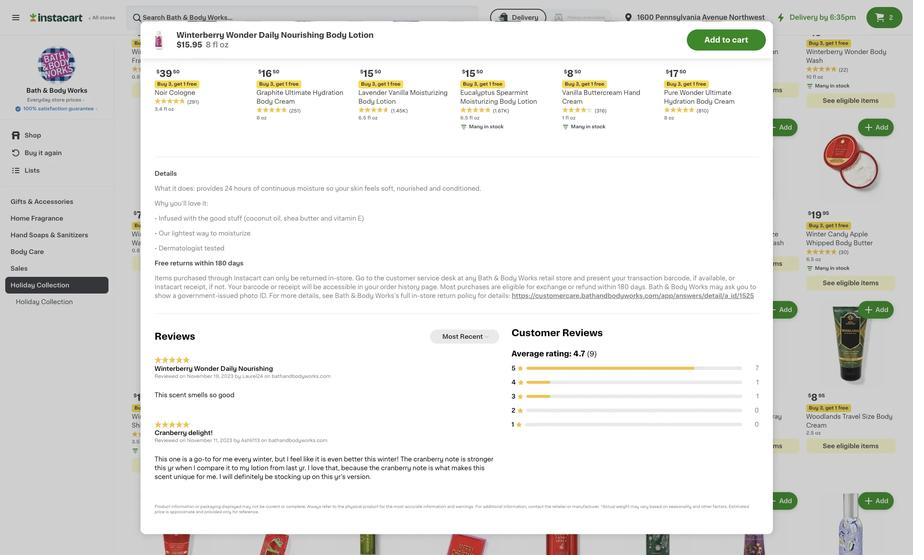 Task type: vqa. For each thing, say whether or not it's contained in the screenshot.


Task type: describe. For each thing, give the bounding box(es) containing it.
in down whipped
[[831, 266, 835, 271]]

0 horizontal spatial cranberry
[[381, 465, 411, 471]]

0 vertical spatial 4
[[724, 41, 727, 45]]

many in stock down (22)
[[816, 83, 850, 88]]

& down accessible
[[351, 293, 356, 299]]

0 vertical spatial store
[[52, 98, 65, 102]]

for left $24
[[729, 41, 736, 45]]

1 vertical spatial works
[[519, 275, 538, 282]]

what
[[155, 186, 171, 192]]

6.5 for eucalyptus spearmint moisturizing body lotion
[[460, 116, 468, 120]]

oz down whipped
[[816, 257, 822, 262]]

1 horizontal spatial so
[[326, 186, 334, 192]]

home
[[11, 215, 30, 222]]

$44.95 element
[[614, 27, 703, 38]]

15 for winterberry wonder body wash
[[812, 28, 822, 37]]

holiday for first holiday collection link from the top of the page
[[11, 282, 35, 288]]

ashli113
[[241, 438, 260, 443]]

see for winterberry wonder body wash
[[824, 97, 836, 104]]

body inside body care link
[[11, 249, 27, 255]]

dermatologist
[[159, 246, 203, 252]]

graphite ultimate hydration body cream
[[256, 90, 343, 105]]

8 oz for 16
[[256, 116, 267, 120]]

free for winterberry wonder body wash
[[839, 41, 849, 45]]

many in stock down the pocketbac at the left of page
[[237, 66, 272, 71]]

product group containing 14
[[228, 117, 318, 291]]

satisfaction
[[38, 106, 67, 111]]

everyday store prices link
[[27, 97, 87, 104]]

and left "other"
[[693, 505, 701, 509]]

many up 'that,'
[[334, 457, 347, 462]]

50 for vanilla
[[575, 69, 581, 74]]

eligible right store.
[[355, 271, 378, 277]]

product information or packaging displayed may not be current or complete. always refer to the physical product for the most accurate information and warnings. for additional information, contact the retailer or manufacturer. *actual weight may vary based on seasonality and other factors. estimated price is approximate and provided only for reference.
[[155, 505, 749, 514]]

winter!
[[378, 456, 399, 463]]

add button inside product group
[[860, 119, 894, 135]]

1600 pennsylvania avenue northwest button
[[624, 5, 766, 30]]

& inside woodlands 3-in-1 hair, face & body wash
[[228, 240, 233, 246]]

current
[[266, 505, 280, 509]]

rating:
[[546, 351, 572, 358]]

me.
[[206, 474, 218, 480]]

in up because
[[349, 457, 353, 462]]

winter inside $ 7 buy 5 for $30 winter wallflowers fragrance refill
[[132, 49, 152, 55]]

issued
[[218, 293, 238, 299]]

estimated
[[729, 505, 749, 509]]

refer
[[322, 505, 332, 509]]

$ for winter gentle & clean foaming hand soap
[[712, 28, 715, 33]]

95 inside $ 8 95
[[819, 394, 826, 398]]

soft,
[[381, 186, 395, 192]]

items for winter pear forest 3-wick candle
[[380, 87, 397, 93]]

see eligible items button for woodlands 3-in-1 hair, face & body wash
[[228, 276, 318, 291]]

receipt,
[[184, 284, 207, 290]]

see eligible items for winter pear forest wallflowers fragrance refill
[[149, 261, 205, 267]]

for left the exchange
[[526, 284, 535, 290]]

0 vertical spatial note
[[445, 456, 459, 463]]

16
[[261, 69, 272, 78]]

0 vertical spatial 10 fl oz
[[807, 75, 824, 79]]

refill inside $ 7 buy 5 for $30 winter pear forest wallflowers fragrance refill 0.8 fl oz
[[201, 240, 217, 246]]

items for winter candy apple shimmer fizz body lotion
[[187, 463, 205, 469]]

body inside winter candy apple shimmer fizz body lotion
[[174, 423, 191, 429]]

see eligible items for winterberry wonder body wash
[[824, 97, 880, 104]]

items for woodlands travel size body cream
[[862, 443, 880, 449]]

sanitizers
[[57, 232, 88, 238]]

buy for woodlands body spray
[[713, 406, 723, 411]]

or right current
[[281, 505, 285, 509]]

8 down graphite
[[256, 116, 260, 120]]

$ for pure wonder ultimate hydration body cream
[[666, 69, 669, 74]]

buy 3, get 1 free for pure wonder ultimate hydration body cream
[[667, 82, 707, 87]]

daily for by
[[220, 366, 237, 372]]

only inside product information or packaging displayed may not be current or complete. always refer to the physical product for the most accurate information and warnings. for additional information, contact the retailer or manufacturer. *actual weight may vary based on seasonality and other factors. estimated price is approximate and provided only for reference.
[[223, 510, 231, 514]]

3
[[512, 394, 516, 400]]

it right like
[[315, 456, 319, 463]]

of
[[253, 186, 259, 192]]

0 horizontal spatial 2
[[512, 408, 516, 414]]

1 vertical spatial fragrance
[[31, 215, 63, 222]]

8 inside winterberry wonder daily nourishing body lotion $15.95 8 fl oz
[[206, 41, 211, 48]]

displayed
[[222, 505, 241, 509]]

1 vertical spatial your
[[612, 275, 626, 282]]

1 horizontal spatial may
[[631, 505, 639, 509]]

8 up "vanilla buttercream hand cream"
[[567, 69, 574, 78]]

winter inside $ 7 buy 5 for $30 winter pear forest wallflowers fragrance refill 0.8 fl oz
[[132, 231, 152, 237]]

$ for winter pear forest 3-wick candle
[[326, 28, 330, 33]]

1 vertical spatial 4
[[512, 380, 516, 386]]

scent inside this one is a go-to for me every winter, but i feel like it is even better this winter! the cranberry note is stronger this yr when i compare it to my lotion from last yr. i love that, because the cranberry note is what makes this scent unique for me. i will definitely be stocking up on this yr's version.
[[155, 474, 172, 480]]

items for winter wallflowers fragrance refill
[[187, 87, 205, 93]]

for down displayed
[[232, 510, 238, 514]]

everyday
[[27, 98, 51, 102]]

2 horizontal spatial in-
[[412, 293, 420, 299]]

body inside bath & body works link
[[49, 87, 66, 94]]

fl down lavender
[[368, 116, 371, 120]]

ocean
[[614, 405, 635, 411]]

vanilla inside "vanilla buttercream hand cream"
[[562, 90, 582, 96]]

buy inside $ 7 buy 5 for $30 winter pear forest wallflowers fragrance refill 0.8 fl oz
[[135, 223, 144, 228]]

(coconut
[[244, 216, 272, 222]]

fragrance inside $ 7 buy 5 for $30 winter pear forest wallflowers fragrance refill 0.8 fl oz
[[169, 240, 200, 246]]

through
[[208, 275, 232, 282]]

eligible down better
[[355, 471, 378, 477]]

oz down moisturize on the left top of the page
[[240, 257, 245, 262]]

0 horizontal spatial love
[[188, 201, 201, 207]]

ultimate for 17
[[228, 423, 254, 429]]

see eligible items button down the 14.5 oz
[[518, 65, 607, 80]]

body inside winterberry wonder ultimate hydration body cream
[[288, 423, 305, 429]]

1 vertical spatial note
[[413, 465, 427, 471]]

2 vertical spatial works
[[689, 284, 708, 290]]

$ 15 95 for winterberry wonder body wash
[[809, 28, 830, 37]]

2 vertical spatial your
[[365, 284, 379, 290]]

free for woodlands 3-in-1 hair, face & body wash
[[260, 223, 271, 228]]

a inside items purchased through instacart can only be returned in-store. go to the customer service desk at any bath & body works retail store and present your transaction barcode, if available, or instacart receipt, if not. your barcode or receipt will be accessible in your order history page. most purchases are eligible for exchange or refund within 180 days. bath & body works may ask you to show a government-issued photo id. for more details, see bath & body works's full in-store return policy for details:
[[172, 293, 176, 299]]

& right soaps
[[50, 232, 55, 238]]

$ inside the $ 8
[[423, 28, 426, 33]]

$ for winter candy apple whipped body butter
[[809, 211, 812, 216]]

delivery for delivery
[[512, 15, 539, 21]]

oz down graphite
[[261, 116, 267, 120]]

buttercream
[[584, 90, 623, 96]]

version.
[[347, 474, 371, 480]]

on inside this one is a go-to for me every winter, but i feel like it is even better this winter! the cranberry note is stronger this yr when i compare it to my lotion from last yr. i love that, because the cranberry note is what makes this scent unique for me. i will definitely be stocking up on this yr's version.
[[312, 474, 320, 480]]

oz down pure
[[669, 116, 675, 120]]

and down packaging
[[196, 510, 203, 514]]

3- inside "winter pear forest 3-wick candle"
[[383, 49, 390, 55]]

8 down pure
[[664, 116, 668, 120]]

it right what
[[172, 186, 176, 192]]

see eligible items down the $ 17 50 at the right of the page
[[631, 89, 687, 95]]

most inside button
[[443, 334, 459, 340]]

$30 for wallflowers
[[158, 41, 168, 45]]

(77)
[[454, 67, 463, 72]]

many in stock up one
[[141, 448, 175, 453]]

$ 15 50 for eucalyptus spearmint moisturizing body lotion
[[462, 69, 483, 78]]

is up when
[[182, 456, 187, 463]]

cream inside the woodlands travel size body cream 2.5 oz
[[807, 423, 827, 429]]

2 vertical spatial store
[[420, 293, 436, 299]]

reviewed inside cranberry delight! reviewed on november 11, 2023 by ashli113 on bathandbodyworks.com
[[155, 438, 178, 443]]

& up are
[[494, 275, 499, 282]]

2 inside 2 "button"
[[890, 15, 894, 21]]

free for pure wonder ultimate hydration body cream
[[697, 82, 707, 87]]

many down 3.5 oz
[[141, 448, 155, 453]]

cologne
[[169, 90, 195, 96]]

stock up one
[[161, 448, 175, 453]]

eligible up id.
[[259, 280, 282, 286]]

1 holiday collection link from the top
[[5, 277, 109, 294]]

winterberry for winterberry wonder ultimate hydration body cream
[[228, 414, 265, 420]]

details,
[[298, 293, 321, 299]]

see eligible items button up warnings.
[[421, 458, 511, 473]]

10 inside product group
[[228, 257, 234, 262]]

buy 4 for $24
[[713, 41, 746, 45]]

eligible down eucalyptus
[[451, 97, 475, 104]]

for inside $ 7 buy 5 for $30 winter pear forest wallflowers fragrance refill 0.8 fl oz
[[150, 223, 157, 228]]

for inside product information or packaging displayed may not be current or complete. always refer to the physical product for the most accurate information and warnings. for additional information, contact the retailer or manufacturer. *actual weight may vary based on seasonality and other factors. estimated price is approximate and provided only for reference.
[[476, 505, 482, 509]]

or left packaging
[[195, 505, 199, 509]]

lotion
[[251, 465, 268, 471]]

for inside items purchased through instacart can only be returned in-store. go to the customer service desk at any bath & body works retail store and present your transaction barcode, if available, or instacart receipt, if not. your barcode or receipt will be accessible in your order history page. most purchases are eligible for exchange or refund within 180 days. bath & body works may ask you to show a government-issued photo id. for more details, see bath & body works's full in-store return policy for details:
[[269, 293, 279, 299]]

delight!
[[188, 430, 213, 436]]

eligible up the you
[[741, 261, 764, 267]]

set
[[663, 405, 673, 411]]

be inside this one is a go-to for me every winter, but i feel like it is even better this winter! the cranberry note is stronger this yr when i compare it to my lotion from last yr. i love that, because the cranberry note is what makes this scent unique for me. i will definitely be stocking up on this yr's version.
[[265, 474, 273, 480]]

eligible down "(19)"
[[741, 443, 764, 449]]

clean
[[761, 49, 779, 55]]

most inside items purchased through instacart can only be returned in-store. go to the customer service desk at any bath & body works retail store and present your transaction barcode, if available, or instacart receipt, if not. your barcode or receipt will be accessible in your order history page. most purchases are eligible for exchange or refund within 180 days. bath & body works may ask you to show a government-issued photo id. for more details, see bath & body works's full in-store return policy for details:
[[440, 284, 456, 290]]

cream inside pure wonder ultimate hydration body cream
[[715, 98, 735, 105]]

in up barcode
[[252, 266, 257, 271]]

or right retailer
[[567, 505, 571, 509]]

instacart logo image
[[30, 12, 83, 23]]

wallflowers inside $ 7 buy 5 for $30 winter pear forest wallflowers fragrance refill 0.8 fl oz
[[132, 240, 167, 246]]

purchases
[[458, 284, 490, 290]]

see eligible items button for winter pear forest wallflowers fragrance refill
[[132, 256, 221, 271]]

see for woodlands body spray
[[727, 443, 739, 449]]

stock down "(30)"
[[836, 266, 850, 271]]

is inside product information or packaging displayed may not be current or complete. always refer to the physical product for the most accurate information and warnings. for additional information, contact the retailer or manufacturer. *actual weight may vary based on seasonality and other factors. estimated price is approximate and provided only for reference.
[[166, 510, 169, 514]]

$ inside the '$ 38 95'
[[616, 394, 619, 398]]

moisturize
[[218, 231, 251, 237]]

50 for pure
[[680, 69, 687, 74]]

nourished
[[397, 186, 428, 192]]

100%
[[23, 106, 37, 111]]

barcode
[[243, 284, 269, 290]]

all stores link
[[30, 5, 116, 30]]

50 for eucalyptus
[[477, 69, 483, 74]]

gentle
[[732, 49, 753, 55]]

buy for pure wonder ultimate hydration body cream
[[667, 82, 677, 87]]

see eligible items for winter candy apple shimmer fizz body lotion
[[149, 463, 205, 469]]

body inside "winter candy apple whipped body butter"
[[836, 240, 853, 246]]

in down "vanilla buttercream hand cream"
[[586, 124, 591, 129]]

oz down noir cologne
[[168, 107, 174, 112]]

6.5 for lavender vanilla moisturizing body lotion
[[358, 116, 366, 120]]

2 vertical spatial 5
[[512, 366, 516, 372]]

items for winter candy apple whipped body butter
[[862, 280, 880, 286]]

hydration for 17
[[256, 423, 287, 429]]

service
[[417, 275, 440, 282]]

fl right 8.75
[[722, 75, 725, 79]]

7 for $ 7 buy 5 for $30 winter wallflowers fragrance refill
[[137, 28, 142, 37]]

cream inside winterberry wonder ultimate hydration body cream
[[228, 431, 249, 437]]

1 vertical spatial 17
[[330, 211, 339, 220]]

will inside items purchased through instacart can only be returned in-store. go to the customer service desk at any bath & body works retail store and present your transaction barcode, if available, or instacart receipt, if not. your barcode or receipt will be accessible in your order history page. most purchases are eligible for exchange or refund within 180 days. bath & body works may ask you to show a government-issued photo id. for more details, see bath & body works's full in-store return policy for details:
[[302, 284, 312, 290]]

fl down eucalyptus
[[470, 116, 473, 120]]

& up everyday
[[43, 87, 48, 94]]

nourishing inside winterberry wonder daily nourishing body lotion
[[518, 423, 551, 429]]

eligible down winter gentle & clean foaming hand soap
[[741, 87, 764, 93]]

shimmer
[[132, 423, 159, 429]]

graphite
[[256, 90, 283, 96]]

for left me
[[213, 456, 221, 463]]

& inside winter gentle & clean foaming hand soap
[[755, 49, 760, 55]]

reviewed inside winterberry wonder daily nourishing reviewed on november 19, 2023 by laurel24 on bathandbodyworks.com
[[155, 374, 178, 379]]

eligible down the winter,
[[259, 471, 282, 477]]

(810)
[[697, 109, 709, 113]]

$ for woodlands travel size body cream
[[809, 394, 812, 398]]

see for woodlands travel size moisturizing body wash
[[727, 261, 739, 267]]

body inside winterberry wonder body wash
[[871, 49, 887, 55]]

each
[[617, 413, 630, 418]]

bath up everyday
[[26, 87, 41, 94]]

full
[[401, 293, 410, 299]]

8 up cleansing
[[426, 28, 433, 37]]

$ 39 50
[[156, 69, 180, 78]]

gifts
[[11, 199, 26, 205]]

many in stock up can
[[237, 266, 272, 271]]

see for winter wallflowers fragrance refill
[[149, 87, 161, 93]]

$ for lavender vanilla moisturizing body lotion
[[360, 69, 363, 74]]

buy 3, get 1 free for vanilla buttercream hand cream
[[565, 82, 605, 87]]

on inside product information or packaging displayed may not be current or complete. always refer to the physical product for the most accurate information and warnings. for additional information, contact the retailer or manufacturer. *actual weight may vary based on seasonality and other factors. estimated price is approximate and provided only for reference.
[[663, 505, 668, 509]]

shop link
[[5, 127, 109, 144]]

this down 'that,'
[[321, 474, 333, 480]]

oz inside $ 7 buy 5 for $30 winter pear forest wallflowers fragrance refill 0.8 fl oz
[[146, 248, 151, 253]]

to left the my
[[232, 465, 238, 471]]

4.7
[[574, 351, 585, 358]]

to right the way at the left top of the page
[[210, 231, 217, 237]]

and right butter
[[321, 216, 332, 222]]

this for this scent smells so good
[[155, 392, 167, 398]]

winter for winter candy apple whipped body butter
[[807, 231, 827, 237]]

details
[[155, 171, 177, 177]]

26
[[330, 28, 342, 37]]

what it does: provides 24 hours of continuous moisture so your skin feels soft, nourished and conditioned.
[[155, 186, 481, 192]]

in inside items purchased through instacart can only be returned in-store. go to the customer service desk at any bath & body works retail store and present your transaction barcode, if available, or instacart receipt, if not. your barcode or receipt will be accessible in your order history page. most purchases are eligible for exchange or refund within 180 days. bath & body works may ask you to show a government-issued photo id. for more details, see bath & body works's full in-store return policy for details:
[[358, 284, 363, 290]]

0 vertical spatial by
[[820, 14, 829, 21]]

moisturizing inside the woodlands travel size moisturizing body wash
[[710, 240, 748, 246]]

hydration for buy 3, get 1 free
[[664, 98, 695, 105]]

eligible down "(30)"
[[837, 280, 860, 286]]

get down vitamin
[[344, 223, 352, 228]]

buy 3, get 1 free for winterberry wonder body wash
[[810, 41, 849, 45]]

see eligible items button for winter pear forest 3-wick candle
[[325, 82, 414, 97]]

when
[[175, 465, 192, 471]]

fl down winterberry wonder body wash
[[814, 75, 817, 79]]

5 for wallflowers
[[145, 41, 149, 45]]

see eligible items for woodlands body spray
[[727, 443, 783, 449]]

lotion inside eucalyptus spearmint moisturizing body lotion
[[518, 98, 537, 105]]

the inside items purchased through instacart can only be returned in-store. go to the customer service desk at any bath & body works retail store and present your transaction barcode, if available, or instacart receipt, if not. your barcode or receipt will be accessible in your order history page. most purchases are eligible for exchange or refund within 180 days. bath & body works may ask you to show a government-issued photo id. for more details, see bath & body works's full in-store return policy for details:
[[374, 275, 384, 282]]

bathandbodyworks.com inside cranberry delight! reviewed on november 11, 2023 by ashli113 on bathandbodyworks.com
[[269, 438, 328, 443]]

buy for vanilla buttercream hand cream
[[565, 82, 575, 87]]

19,
[[213, 374, 220, 379]]

days
[[228, 260, 244, 267]]

2023 inside winterberry wonder daily nourishing reviewed on november 19, 2023 by laurel24 on bathandbodyworks.com
[[221, 374, 234, 379]]

$ inside $ 7 buy 5 for $30 winter wallflowers fragrance refill
[[134, 28, 137, 33]]

within inside items purchased through instacart can only be returned in-store. go to the customer service desk at any bath & body works retail store and present your transaction barcode, if available, or instacart receipt, if not. your barcode or receipt will be accessible in your order history page. most purchases are eligible for exchange or refund within 180 days. bath & body works may ask you to show a government-issued photo id. for more details, see bath & body works's full in-store return policy for details:
[[598, 284, 617, 290]]

hydration inside the graphite ultimate hydration body cream
[[313, 90, 343, 96]]

15 for eucalyptus spearmint moisturizing body lotion
[[465, 69, 476, 78]]

eligible right what
[[451, 463, 475, 469]]

0 vertical spatial within
[[195, 260, 214, 267]]

oz down "vanilla buttercream hand cream"
[[570, 116, 576, 120]]

add to cart button
[[687, 29, 766, 50]]

oz down eucalyptus
[[474, 116, 480, 120]]

wick
[[390, 49, 405, 55]]

lotion inside winterberry wonder daily nourishing body lotion
[[571, 423, 590, 429]]

0 horizontal spatial reviews
[[155, 332, 195, 341]]

show
[[155, 293, 171, 299]]

this left yr
[[155, 465, 166, 471]]

items for woodlands 3-in-1 hair, face & body wash
[[283, 280, 301, 286]]

eligible down the woodlands travel size body cream 2.5 oz at the right bottom of the page
[[837, 443, 860, 449]]

single
[[278, 40, 297, 46]]

0 vertical spatial scent
[[169, 392, 186, 398]]

by inside cranberry delight! reviewed on november 11, 2023 by ashli113 on bathandbodyworks.com
[[234, 438, 240, 443]]

winterberry for winterberry wonder body wash
[[807, 49, 844, 55]]

0 vertical spatial 10
[[807, 75, 812, 79]]

https://customercare.bathandbodyworks.com/app/answers/detail/a_id/1525 link
[[512, 293, 755, 299]]

winterberry inside $ 1 winterberry ice single pocketbac 1 fl oz
[[228, 40, 265, 46]]

7 for $ 7 buy 5 for $30 winter pear forest wallflowers fragrance refill 0.8 fl oz
[[137, 211, 142, 220]]

laurel24
[[242, 374, 263, 379]]

6.5 fl oz for eucalyptus spearmint moisturizing body lotion
[[460, 116, 480, 120]]

1 horizontal spatial reviews
[[563, 329, 603, 338]]

butter
[[300, 216, 319, 222]]

lists
[[25, 167, 40, 174]]

bath & body works logo image
[[38, 46, 76, 84]]

winterberry wonder daily nourishing reviewed on november 19, 2023 by laurel24 on bathandbodyworks.com
[[155, 366, 331, 379]]

on right ashli113
[[261, 438, 267, 443]]

is up makes
[[461, 456, 466, 463]]

stock up because
[[354, 457, 368, 462]]

physical
[[345, 505, 362, 509]]

eligible down (22)
[[837, 97, 860, 104]]

bath up are
[[478, 275, 493, 282]]

product
[[155, 505, 170, 509]]

see eligible items button down the $ 17 50 at the right of the page
[[614, 84, 703, 99]]

gift
[[636, 405, 648, 411]]

nourishing for by
[[238, 366, 273, 372]]

infused
[[159, 216, 182, 222]]

is left what
[[428, 465, 434, 471]]

many down eucalyptus
[[469, 124, 483, 129]]

1 inside "ocean gift box set 1 each"
[[614, 413, 616, 418]]

or up ask
[[729, 275, 735, 282]]

wallflowers inside $ 7 buy 5 for $30 winter wallflowers fragrance refill
[[154, 49, 189, 55]]

95 for winter candy apple shimmer fizz body lotion
[[148, 394, 155, 398]]

oz inside $ 1 winterberry ice single pocketbac 1 fl oz
[[236, 57, 242, 62]]

get for vanilla buttercream hand cream
[[582, 82, 590, 87]]

service type group
[[490, 9, 613, 26]]

face
[[299, 231, 314, 237]]

see eligible items button for winter gentle & clean foaming hand soap
[[710, 82, 800, 97]]

many down 1 fl oz
[[571, 124, 585, 129]]

• for • our lightest way to moisturize
[[155, 231, 157, 237]]

$ inside $ 7 buy 5 for $30 winter pear forest wallflowers fragrance refill 0.8 fl oz
[[134, 211, 137, 216]]

woodlands inside the woodlands travel size body cream 2.5 oz
[[807, 414, 842, 420]]

3, down vitamin
[[338, 223, 343, 228]]

recent
[[460, 334, 483, 340]]

be inside product information or packaging displayed may not be current or complete. always refer to the physical product for the most accurate information and warnings. for additional information, contact the retailer or manufacturer. *actual weight may vary based on seasonality and other factors. estimated price is approximate and provided only for reference.
[[260, 505, 265, 509]]

nourishing for oz
[[281, 31, 324, 38]]

add inside add to cart button
[[705, 36, 721, 43]]

see for winter candy apple whipped body butter
[[824, 280, 836, 286]]

items
[[155, 275, 172, 282]]

oz inside the woodlands travel size body cream 2.5 oz
[[816, 431, 822, 436]]

or left refund
[[568, 284, 575, 290]]

0 vertical spatial cranberry
[[414, 456, 444, 463]]

and left warnings.
[[447, 505, 455, 509]]

0 vertical spatial instacart
[[234, 275, 261, 282]]

95 for winterberry wonder body wash
[[823, 28, 830, 33]]

eligible up policy
[[451, 280, 475, 286]]

0 horizontal spatial may
[[242, 505, 251, 509]]

body inside eucalyptus spearmint moisturizing body lotion
[[500, 98, 516, 105]]

product group containing 38
[[614, 299, 703, 419]]

lotion inside winter candy apple shimmer fizz body lotion
[[192, 423, 212, 429]]

lotion inside winterberry wonder daily nourishing body lotion $15.95 8 fl oz
[[349, 31, 374, 38]]

most recent button
[[430, 330, 499, 344]]

buy inside $ 7 buy 5 for $30 winter wallflowers fragrance refill
[[135, 41, 144, 45]]

item carousel region
[[142, 0, 772, 136]]

0 vertical spatial 180
[[215, 260, 227, 267]]

0.8 fl oz
[[132, 75, 151, 79]]

oz down lavender
[[372, 116, 378, 120]]

box
[[649, 405, 661, 411]]

not.
[[214, 284, 226, 290]]

return
[[437, 293, 456, 299]]

10 fl oz inside product group
[[228, 257, 245, 262]]

be up 'receipt'
[[291, 275, 299, 282]]

stock down (22)
[[836, 83, 850, 88]]

foaming
[[710, 57, 737, 64]]

the
[[401, 456, 412, 463]]

daily inside winterberry wonder daily nourishing body lotion
[[582, 414, 597, 420]]

free for woodlands body spray
[[743, 406, 753, 411]]

oz down winterberry wonder body wash
[[818, 75, 824, 79]]

shop
[[25, 132, 41, 138]]

1 horizontal spatial in-
[[328, 275, 336, 282]]

hand down home
[[11, 232, 28, 238]]

to inside product information or packaging displayed may not be current or complete. always refer to the physical product for the most accurate information and warnings. for additional information, contact the retailer or manufacturer. *actual weight may vary based on seasonality and other factors. estimated price is approximate and provided only for reference.
[[333, 505, 337, 509]]

0 horizontal spatial works
[[68, 87, 87, 94]]

stock up the lotion
[[258, 457, 272, 462]]

be down returned
[[313, 284, 321, 290]]

gifts & accessories link
[[5, 193, 109, 210]]

(291)
[[187, 100, 199, 105]]

forest inside "winter pear forest 3-wick candle"
[[362, 49, 382, 55]]

3, for winter candy apple whipped body butter
[[821, 223, 825, 228]]

see eligible items for winter citrus wreath cleansing gel hand soap
[[438, 97, 494, 104]]

every
[[234, 456, 251, 463]]

cleansing
[[421, 57, 452, 64]]

the inside this one is a go-to for me every winter, but i feel like it is even better this winter! the cranberry note is stronger this yr when i compare it to my lotion from last yr. i love that, because the cranberry note is what makes this scent unique for me. i will definitely be stocking up on this yr's version.
[[369, 465, 380, 471]]

38
[[619, 393, 632, 402]]

hand inside "vanilla buttercream hand cream"
[[624, 90, 641, 96]]

items for winter gentle & clean foaming hand soap
[[765, 87, 783, 93]]

& down the barcode,
[[665, 284, 670, 290]]

winterberry for winterberry wonder daily nourishing body lotion $15.95 8 fl oz
[[176, 31, 224, 38]]

woodlands travel size moisturizing body wash button
[[710, 117, 800, 254]]

the right the with
[[198, 216, 208, 222]]

wonder for pure wonder ultimate hydration body cream
[[680, 90, 704, 96]]

fl inside $ 7 buy 5 for $30 winter pear forest wallflowers fragrance refill 0.8 fl oz
[[141, 248, 145, 253]]



Task type: locate. For each thing, give the bounding box(es) containing it.
1 horizontal spatial pear
[[347, 49, 360, 55]]

0 vertical spatial 2023
[[221, 374, 234, 379]]

see eligible items for winter wallflowers fragrance refill
[[149, 87, 205, 93]]

1 vertical spatial $30
[[158, 223, 168, 228]]

0 vertical spatial candy
[[829, 231, 849, 237]]

body inside the graphite ultimate hydration body cream
[[256, 98, 273, 105]]

wash inside the woodlands travel size moisturizing body wash
[[768, 240, 785, 246]]

wash inside woodlands 3-in-1 hair, face & body wash
[[253, 240, 270, 246]]

1 vertical spatial 180
[[618, 284, 629, 290]]

november inside winterberry wonder daily nourishing reviewed on november 19, 2023 by laurel24 on bathandbodyworks.com
[[187, 374, 212, 379]]

0 horizontal spatial 8 oz
[[256, 116, 267, 120]]

buy for noir cologne
[[157, 82, 167, 87]]

note up makes
[[445, 456, 459, 463]]

wonder inside winterberry wonder ultimate hydration body cream
[[267, 414, 291, 420]]

1 vertical spatial store
[[556, 275, 572, 282]]

0.8 inside $ 7 buy 5 for $30 winter pear forest wallflowers fragrance refill 0.8 fl oz
[[132, 248, 140, 253]]

moisturizing inside eucalyptus spearmint moisturizing body lotion
[[460, 98, 498, 105]]

on right 'up'
[[312, 474, 320, 480]]

$ 15 50
[[360, 69, 381, 78], [462, 69, 483, 78]]

body inside the woodlands travel size body cream 2.5 oz
[[877, 414, 894, 420]]

if right the barcode,
[[693, 275, 697, 282]]

candy up fizz
[[154, 414, 174, 420]]

get for lavender vanilla moisturizing body lotion
[[378, 82, 386, 87]]

winterberry for winterberry wonder daily nourishing body lotion
[[518, 414, 554, 420]]

1 vertical spatial if
[[209, 284, 213, 290]]

most left recent
[[443, 334, 459, 340]]

see for woodlands 3-in-1 hair, face & body wash
[[245, 280, 257, 286]]

your right present
[[612, 275, 626, 282]]

winterberry inside winterberry wonder daily nourishing reviewed on november 19, 2023 by laurel24 on bathandbodyworks.com
[[155, 366, 193, 372]]

fl inside product group
[[235, 257, 238, 262]]

free for winter candy apple shimmer fizz body lotion
[[164, 406, 174, 411]]

1 vertical spatial size
[[863, 414, 876, 420]]

17 inside item carousel region
[[669, 69, 679, 78]]

2 reviewed from the top
[[155, 438, 178, 443]]

store up the exchange
[[556, 275, 572, 282]]

pear inside $ 7 buy 5 for $30 winter pear forest wallflowers fragrance refill 0.8 fl oz
[[154, 231, 168, 237]]

$ for woodlands body spray
[[712, 394, 715, 398]]

2 0 from the top
[[755, 422, 759, 428]]

1 0.8 from the top
[[132, 75, 140, 79]]

buy for eucalyptus spearmint moisturizing body lotion
[[463, 82, 473, 87]]

more
[[281, 293, 297, 299]]

winterberry wonder daily nourishing body lotion
[[518, 414, 597, 429]]

see for winter gentle & clean foaming hand soap
[[727, 87, 739, 93]]

15 for winterberry wonder daily nourishing body lotion
[[523, 393, 533, 402]]

good for the
[[210, 216, 226, 222]]

noir cologne
[[155, 90, 195, 96]]

14.5 oz
[[518, 57, 535, 62]]

0 horizontal spatial store
[[52, 98, 65, 102]]

see eligible items down winter gentle & clean foaming hand soap
[[727, 87, 783, 93]]

delivery
[[790, 14, 819, 21], [512, 15, 539, 21]]

body inside the woodlands travel size moisturizing body wash
[[750, 240, 766, 246]]

product group containing 19
[[807, 117, 896, 291]]

delivery up the 14.5 oz
[[512, 15, 539, 21]]

2 $30 from the top
[[158, 223, 168, 228]]

1 vertical spatial 10
[[228, 257, 234, 262]]

3 50 from the left
[[375, 69, 381, 74]]

4 50 from the left
[[477, 69, 483, 74]]

transaction
[[628, 275, 663, 282]]

fragrance
[[132, 57, 163, 64], [31, 215, 63, 222], [169, 240, 200, 246]]

many down cleansing
[[430, 83, 444, 88]]

woodlands inside the woodlands travel size moisturizing body wash
[[710, 231, 745, 237]]

free up woodlands body spray
[[743, 406, 753, 411]]

in- right full
[[412, 293, 420, 299]]

1 soap from the left
[[484, 57, 500, 64]]

buy 3, get 1 free for winter candy apple shimmer fizz body lotion
[[135, 406, 174, 411]]

buy 3, get 1 free down $ 8 50
[[565, 82, 605, 87]]

factors.
[[713, 505, 728, 509]]

• up free
[[155, 246, 157, 252]]

2 horizontal spatial your
[[612, 275, 626, 282]]

winterberry wonder ultimate hydration body cream
[[228, 414, 305, 437]]

3, down the $ 17 50 at the right of the page
[[678, 82, 683, 87]]

cream
[[274, 98, 295, 105], [562, 98, 583, 105], [715, 98, 735, 105], [807, 423, 827, 429], [228, 431, 249, 437]]

based
[[650, 505, 662, 509]]

0 vertical spatial •
[[155, 216, 157, 222]]

free for winterberry wonder daily nourishing body lotion
[[550, 406, 560, 411]]

in down "cranberry"
[[156, 448, 160, 453]]

3, for winterberry wonder daily nourishing body lotion
[[531, 406, 536, 411]]

see eligible items button for winter candy apple whipped body butter
[[807, 276, 896, 291]]

winter citrus wreath cleansing gel hand soap
[[421, 49, 500, 64]]

1 vertical spatial instacart
[[155, 284, 182, 290]]

0 horizontal spatial hydration
[[256, 423, 287, 429]]

0 horizontal spatial $ 15 95
[[519, 393, 540, 402]]

eligible down (219)
[[355, 87, 378, 93]]

$ inside the $ 14 95
[[230, 211, 233, 216]]

6.5 fl oz down lavender
[[358, 116, 378, 120]]

refund
[[576, 284, 596, 290]]

this inside this one is a go-to for me every winter, but i feel like it is even better this winter! the cranberry note is stronger this yr when i compare it to my lotion from last yr. i love that, because the cranberry note is what makes this scent unique for me. i will definitely be stocking up on this yr's version.
[[155, 456, 167, 463]]

$ 15 95 for winterberry wonder daily nourishing body lotion
[[519, 393, 540, 402]]

returns
[[170, 260, 193, 267]]

95 inside the $ 14 95
[[245, 211, 251, 216]]

see eligible items button down better
[[325, 467, 414, 482]]

50 up eucalyptus
[[477, 69, 483, 74]]

lists link
[[5, 162, 109, 179]]

7 inside $ 7 buy 5 for $30 winter pear forest wallflowers fragrance refill 0.8 fl oz
[[137, 211, 142, 220]]

2 vertical spatial hydration
[[256, 423, 287, 429]]

so right smells
[[209, 392, 217, 398]]

free up winterberry wonder daily nourishing body lotion
[[550, 406, 560, 411]]

2 holiday collection link from the top
[[5, 294, 109, 310]]

0 vertical spatial collection
[[37, 282, 69, 288]]

from
[[270, 465, 285, 471]]

to inside button
[[723, 36, 731, 43]]

add inside add 'button'
[[876, 124, 889, 130]]

6.5
[[358, 116, 366, 120], [460, 116, 468, 120], [807, 257, 815, 262]]

6.5 oz
[[807, 257, 822, 262]]

lotion inside lavender vanilla moisturizing body lotion
[[376, 98, 396, 105]]

buy 3, get 1 free up noir cologne
[[157, 82, 197, 87]]

fl right $15.95
[[213, 41, 218, 48]]

0 horizontal spatial travel
[[747, 231, 765, 237]]

1 $30 from the top
[[158, 41, 168, 45]]

1 vertical spatial november
[[187, 438, 212, 443]]

eligible up details:
[[503, 284, 525, 290]]

page.
[[421, 284, 439, 290]]

0 horizontal spatial 4
[[512, 380, 516, 386]]

0 horizontal spatial note
[[413, 465, 427, 471]]

1 $ 15 50 from the left
[[360, 69, 381, 78]]

free down e)
[[357, 223, 367, 228]]

apple for 19
[[851, 231, 869, 237]]

2 50 from the left
[[273, 69, 279, 74]]

see for buy 3, get 1 free
[[341, 271, 354, 277]]

$ inside the $ 17
[[230, 394, 233, 398]]

5 50 from the left
[[575, 69, 581, 74]]

buy for winterberry wonder daily nourishing body lotion
[[520, 406, 530, 411]]

1 horizontal spatial information
[[423, 505, 446, 509]]

body inside woodlands 3-in-1 hair, face & body wash
[[235, 240, 251, 246]]

3, down delivery by 6:35pm
[[821, 41, 825, 45]]

wonder inside winterberry wonder daily nourishing body lotion $15.95 8 fl oz
[[226, 31, 257, 38]]

1 fl oz
[[562, 116, 576, 120]]

this left one
[[155, 456, 167, 463]]

refill inside $ 7 buy 5 for $30 winter wallflowers fragrance refill
[[164, 57, 180, 64]]

may inside items purchased through instacart can only be returned in-store. go to the customer service desk at any bath & body works retail store and present your transaction barcode, if available, or instacart receipt, if not. your barcode or receipt will be accessible in your order history page. most purchases are eligible for exchange or refund within 180 days. bath & body works may ask you to show a government-issued photo id. for more details, see bath & body works's full in-store return policy for details:
[[710, 284, 723, 290]]

3.4 fl oz for (291)
[[155, 107, 174, 112]]

$7.95 element
[[710, 210, 800, 221]]

body inside lavender vanilla moisturizing body lotion
[[358, 98, 375, 105]]

see eligible items for winter gentle & clean foaming hand soap
[[727, 87, 783, 93]]

95 inside $ 7 95
[[722, 28, 728, 33]]

contact
[[529, 505, 544, 509]]

whipped
[[807, 240, 835, 246]]

see for winterberry wonder ultimate hydration body cream
[[245, 471, 257, 477]]

at
[[458, 275, 464, 282]]

for left the me.
[[196, 474, 205, 480]]

woodlands for woodlands body spray
[[710, 414, 745, 420]]

0 horizontal spatial only
[[223, 510, 231, 514]]

warnings.
[[456, 505, 475, 509]]

wonder for winterberry wonder body wash
[[845, 49, 869, 55]]

in up the lotion
[[252, 457, 257, 462]]

2.5
[[807, 431, 815, 436]]

product group containing 26
[[325, 0, 414, 97]]

1 horizontal spatial 3.4
[[614, 66, 622, 71]]

17 for $ 17
[[233, 393, 243, 402]]

1 horizontal spatial soap
[[757, 57, 773, 64]]

24
[[225, 186, 233, 192]]

oz inside winterberry wonder daily nourishing body lotion $15.95 8 fl oz
[[220, 41, 229, 48]]

$ for noir cologne
[[156, 69, 159, 74]]

oz right 3.5
[[141, 440, 147, 445]]

*actual
[[601, 505, 615, 509]]

see eligible items button for buy 3, get 1 free
[[325, 267, 414, 282]]

wreath
[[463, 49, 485, 55]]

to right 'refer'
[[333, 505, 337, 509]]

love inside this one is a go-to for me every winter, but i feel like it is even better this winter! the cranberry note is stronger this yr when i compare it to my lotion from last yr. i love that, because the cranberry note is what makes this scent unique for me. i will definitely be stocking up on this yr's version.
[[311, 465, 324, 471]]

soap inside winter citrus wreath cleansing gel hand soap
[[484, 57, 500, 64]]

ask
[[725, 284, 736, 290]]

1 vertical spatial love
[[311, 465, 324, 471]]

$ 15 95 for woodlands body spray
[[712, 393, 733, 402]]

0 vertical spatial if
[[693, 275, 697, 282]]

why
[[155, 201, 168, 207]]

2 vertical spatial fragrance
[[169, 240, 200, 246]]

buy 3, get 1 free for noir cologne
[[157, 82, 197, 87]]

cranberry delight! reviewed on november 11, 2023 by ashli113 on bathandbodyworks.com
[[155, 430, 328, 443]]

items purchased through instacart can only be returned in-store. go to the customer service desk at any bath & body works retail store and present your transaction barcode, if available, or instacart receipt, if not. your barcode or receipt will be accessible in your order history page. most purchases are eligible for exchange or refund within 180 days. bath & body works may ask you to show a government-issued photo id. for more details, see bath & body works's full in-store return policy for details:
[[155, 275, 757, 299]]

1 information from the left
[[171, 505, 194, 509]]

0 horizontal spatial if
[[209, 284, 213, 290]]

buy 3, get 1 free up graphite
[[259, 82, 299, 87]]

1 vertical spatial 2
[[512, 408, 516, 414]]

0 vertical spatial this
[[155, 392, 167, 398]]

2 information from the left
[[423, 505, 446, 509]]

get for winterberry wonder daily nourishing body lotion
[[537, 406, 545, 411]]

0 vertical spatial in-
[[271, 231, 279, 237]]

see eligible items for woodlands travel size moisturizing body wash
[[727, 261, 783, 267]]

packaging
[[200, 505, 221, 509]]

buy 3, get 1 free for lavender vanilla moisturizing body lotion
[[361, 82, 401, 87]]

50 for lavender
[[375, 69, 381, 74]]

2023 inside cranberry delight! reviewed on november 11, 2023 by ashli113 on bathandbodyworks.com
[[220, 438, 232, 443]]

3, for vanilla buttercream hand cream
[[576, 82, 581, 87]]

$ inside $ 39 50
[[156, 69, 159, 74]]

hair,
[[284, 231, 297, 237]]

not
[[252, 505, 259, 509]]

bath down transaction
[[649, 284, 663, 290]]

1 horizontal spatial 10 fl oz
[[807, 75, 824, 79]]

1 50 from the left
[[173, 69, 180, 74]]

retail
[[539, 275, 555, 282]]

1 inside woodlands 3-in-1 hair, face & body wash
[[279, 231, 282, 237]]

buy for winter candy apple whipped body butter
[[810, 223, 819, 228]]

size inside the woodlands travel size moisturizing body wash
[[766, 231, 779, 237]]

• dermatologist tested
[[155, 246, 224, 252]]

1 vertical spatial travel
[[843, 414, 861, 420]]

2 6.5 fl oz from the left
[[460, 116, 480, 120]]

0 horizontal spatial fragrance
[[31, 215, 63, 222]]

1 horizontal spatial love
[[311, 465, 324, 471]]

forest inside $ 7 buy 5 for $30 winter pear forest wallflowers fragrance refill 0.8 fl oz
[[169, 231, 189, 237]]

get for woodlands 3-in-1 hair, face & body wash
[[248, 223, 256, 228]]

3.4 for (291)
[[155, 107, 162, 112]]

5 inside $ 7 buy 5 for $30 winter wallflowers fragrance refill
[[145, 41, 149, 45]]

many in stock up the lotion
[[237, 457, 272, 462]]

$ for eucalyptus spearmint moisturizing body lotion
[[462, 69, 465, 74]]

product group containing 18
[[132, 299, 221, 473]]

1 vertical spatial within
[[598, 284, 617, 290]]

ultimate for buy 3, get 1 free
[[706, 90, 732, 96]]

95 inside 17 95
[[340, 211, 347, 216]]

see eligible items button for woodlands body spray
[[710, 439, 800, 454]]

1 vertical spatial 5
[[145, 223, 149, 228]]

body inside winterberry wonder daily nourishing body lotion
[[553, 423, 569, 429]]

0 vertical spatial forest
[[362, 49, 382, 55]]

2 soap from the left
[[757, 57, 773, 64]]

in down go
[[358, 284, 363, 290]]

15 right (77)
[[465, 69, 476, 78]]

0 vertical spatial 0.8
[[132, 75, 140, 79]]

95 for woodlands 3-in-1 hair, face & body wash
[[245, 211, 251, 216]]

3.4 fl oz for (3)
[[614, 66, 633, 71]]

cream inside "vanilla buttercream hand cream"
[[562, 98, 583, 105]]

barcode,
[[664, 275, 692, 282]]

retailer
[[553, 505, 566, 509]]

$30 inside $ 7 buy 5 for $30 winter wallflowers fragrance refill
[[158, 41, 168, 45]]

buy 3, get 1 free up woodlands body spray
[[713, 406, 753, 411]]

$ for vanilla buttercream hand cream
[[564, 69, 567, 74]]

any
[[465, 275, 477, 282]]

0 vertical spatial apple
[[851, 231, 869, 237]]

stocking
[[274, 474, 301, 480]]

1 november from the top
[[187, 374, 212, 379]]

buy for woodlands 3-in-1 hair, face & body wash
[[231, 223, 241, 228]]

1 vertical spatial 3-
[[265, 231, 271, 237]]

items for woodlands travel size moisturizing body wash
[[765, 261, 783, 267]]

eligible up the unique
[[162, 463, 185, 469]]

0 vertical spatial travel
[[747, 231, 765, 237]]

0 vertical spatial good
[[210, 216, 226, 222]]

1 horizontal spatial 10
[[807, 75, 812, 79]]

free up the woodlands travel size body cream 2.5 oz at the right bottom of the page
[[839, 406, 849, 411]]

winterberry for winterberry wonder daily nourishing reviewed on november 19, 2023 by laurel24 on bathandbodyworks.com
[[155, 366, 193, 372]]

home fragrance link
[[5, 210, 109, 227]]

see eligible items button up policy
[[421, 276, 511, 291]]

eligible
[[548, 69, 571, 75], [162, 87, 185, 93], [355, 87, 378, 93], [741, 87, 764, 93], [644, 89, 667, 95], [451, 97, 475, 104], [837, 97, 860, 104], [162, 261, 185, 267], [741, 261, 764, 267], [355, 271, 378, 277], [259, 280, 282, 286], [451, 280, 475, 286], [837, 280, 860, 286], [503, 284, 525, 290], [741, 443, 764, 449], [837, 443, 860, 449], [162, 463, 185, 469], [451, 463, 475, 469], [259, 471, 282, 477], [355, 471, 378, 477]]

see for winter citrus wreath cleansing gel hand soap
[[438, 97, 450, 104]]

see eligible items button down (77)
[[421, 93, 511, 108]]

items for winterberry wonder ultimate hydration body cream
[[283, 471, 301, 477]]

on right based
[[663, 505, 668, 509]]

3.4 fl oz inside item carousel region
[[155, 107, 174, 112]]

northwest
[[730, 14, 766, 21]]

candy for 19
[[829, 231, 849, 237]]

see eligible items button for winter citrus wreath cleansing gel hand soap
[[421, 93, 511, 108]]

and inside items purchased through instacart can only be returned in-store. go to the customer service desk at any bath & body works retail store and present your transaction barcode, if available, or instacart receipt, if not. your barcode or receipt will be accessible in your order history page. most purchases are eligible for exchange or refund within 180 days. bath & body works may ask you to show a government-issued photo id. for more details, see bath & body works's full in-store return policy for details:
[[574, 275, 585, 282]]

1 horizontal spatial $ 15 50
[[462, 69, 483, 78]]

180 inside items purchased through instacart can only be returned in-store. go to the customer service desk at any bath & body works retail store and present your transaction barcode, if available, or instacart receipt, if not. your barcode or receipt will be accessible in your order history page. most purchases are eligible for exchange or refund within 180 days. bath & body works may ask you to show a government-issued photo id. for more details, see bath & body works's full in-store return policy for details:
[[618, 284, 629, 290]]

2 0.8 from the top
[[132, 248, 140, 253]]

0 horizontal spatial wash
[[253, 240, 270, 246]]

by
[[820, 14, 829, 21], [235, 374, 241, 379], [234, 438, 240, 443]]

0 horizontal spatial 10
[[228, 257, 234, 262]]

1 6.5 fl oz from the left
[[358, 116, 378, 120]]

fl inside winterberry wonder daily nourishing body lotion $15.95 8 fl oz
[[213, 41, 218, 48]]

$30 left $15.95
[[158, 41, 168, 45]]

wonder for winterberry wonder daily nourishing body lotion $15.95 8 fl oz
[[226, 31, 257, 38]]

candy
[[829, 231, 849, 237], [154, 414, 174, 420]]

0 vertical spatial 5
[[145, 41, 149, 45]]

most
[[394, 505, 404, 509]]

1 horizontal spatial your
[[365, 284, 379, 290]]

buy it again link
[[5, 144, 109, 162]]

hand inside winter citrus wreath cleansing gel hand soap
[[466, 57, 482, 64]]

bath down accessible
[[335, 293, 349, 299]]

winter up foaming in the top of the page
[[710, 49, 731, 55]]

in- left hair,
[[271, 231, 279, 237]]

your
[[228, 284, 242, 290]]

• infused with the good stuff (coconut oil, shea butter and vitamin e)
[[155, 216, 364, 222]]

reviews
[[563, 329, 603, 338], [155, 332, 195, 341]]

2 vertical spatial daily
[[582, 414, 597, 420]]

2 horizontal spatial daily
[[582, 414, 597, 420]]

1 vertical spatial reviewed
[[155, 438, 178, 443]]

95 right the 14
[[245, 211, 251, 216]]

$ 8 50
[[564, 69, 581, 78]]

$ for winterberry wonder daily nourishing body lotion
[[519, 394, 523, 398]]

buy 3, get 1 free up lavender
[[361, 82, 401, 87]]

for right warnings.
[[476, 505, 482, 509]]

moisturizing down eucalyptus
[[460, 98, 498, 105]]

delivery button
[[490, 9, 547, 26]]

$ inside $ 1 winterberry ice single pocketbac 1 fl oz
[[230, 28, 233, 33]]

get up eucalyptus
[[480, 82, 488, 87]]

3.4 fl oz
[[614, 66, 633, 71], [155, 107, 174, 112]]

$ 26 95
[[326, 28, 349, 37]]

free up eucalyptus spearmint moisturizing body lotion
[[493, 82, 503, 87]]

1 horizontal spatial hydration
[[313, 90, 343, 96]]

0 horizontal spatial size
[[766, 231, 779, 237]]

1 horizontal spatial will
[[302, 284, 312, 290]]

within down present
[[598, 284, 617, 290]]

1 vertical spatial 3.4
[[155, 107, 162, 112]]

me
[[223, 456, 233, 463]]

many up the my
[[237, 457, 251, 462]]

travel inside the woodlands travel size moisturizing body wash
[[747, 231, 765, 237]]

95 left e)
[[340, 211, 347, 216]]

collection for first holiday collection link from the top of the page
[[37, 282, 69, 288]]

most
[[440, 284, 456, 290], [443, 334, 459, 340]]

0 horizontal spatial your
[[335, 186, 349, 192]]

moisturizing down cleansing
[[410, 90, 448, 96]]

winter for winter citrus wreath cleansing gel hand soap
[[421, 49, 441, 55]]

i right but
[[287, 456, 289, 463]]

1 this from the top
[[155, 392, 167, 398]]

1 vertical spatial in-
[[328, 275, 336, 282]]

conditioned.
[[442, 186, 481, 192]]

3 • from the top
[[155, 246, 157, 252]]

0 for 2
[[755, 408, 759, 414]]

1 vertical spatial holiday
[[16, 299, 40, 305]]

50 inside $ 39 50
[[173, 69, 180, 74]]

1 horizontal spatial works
[[519, 275, 538, 282]]

like
[[303, 456, 314, 463]]

1 horizontal spatial travel
[[843, 414, 861, 420]]

3, for winter candy apple shimmer fizz body lotion
[[145, 406, 150, 411]]

180
[[215, 260, 227, 267], [618, 284, 629, 290]]

see eligible items for buy 3, get 1 free
[[341, 271, 397, 277]]

in- inside woodlands 3-in-1 hair, face & body wash
[[271, 231, 279, 237]]

1 • from the top
[[155, 216, 157, 222]]

1 vertical spatial 0.8
[[132, 248, 140, 253]]

see eligible items for winter candy apple whipped body butter
[[824, 280, 880, 286]]

see
[[534, 69, 546, 75], [149, 87, 161, 93], [341, 87, 354, 93], [727, 87, 739, 93], [631, 89, 643, 95], [438, 97, 450, 104], [824, 97, 836, 104], [149, 261, 161, 267], [727, 261, 739, 267], [341, 271, 354, 277], [245, 280, 257, 286], [438, 280, 450, 286], [824, 280, 836, 286], [727, 443, 739, 449], [824, 443, 836, 449], [149, 463, 161, 469], [438, 463, 450, 469], [245, 471, 257, 477], [341, 471, 354, 477]]

3, down the $ 14 95
[[242, 223, 246, 228]]

works
[[68, 87, 87, 94], [519, 275, 538, 282], [689, 284, 708, 290]]

2 november from the top
[[187, 438, 212, 443]]

2 horizontal spatial $ 15 95
[[809, 28, 830, 37]]

2 vertical spatial moisturizing
[[710, 240, 748, 246]]

1 vertical spatial nourishing
[[238, 366, 273, 372]]

get up noir cologne
[[174, 82, 182, 87]]

wonder inside winterberry wonder body wash
[[845, 49, 869, 55]]

1 horizontal spatial if
[[693, 275, 697, 282]]

hand inside winter gentle & clean foaming hand soap
[[739, 57, 755, 64]]

1 vertical spatial good
[[218, 392, 234, 398]]

1 vertical spatial apple
[[176, 414, 194, 420]]

1 vertical spatial (9)
[[587, 351, 597, 358]]

get for winter candy apple shimmer fizz body lotion
[[151, 406, 160, 411]]

get for graphite ultimate hydration body cream
[[276, 82, 284, 87]]

95 inside the '$ 38 95'
[[632, 394, 639, 398]]

0 horizontal spatial 17
[[233, 393, 243, 402]]

0 vertical spatial $30
[[158, 41, 168, 45]]

1 horizontal spatial delivery
[[790, 14, 819, 21]]

order
[[380, 284, 397, 290]]

body inside winterberry wonder daily nourishing body lotion $15.95 8 fl oz
[[326, 31, 347, 38]]

see eligible items down "(30)"
[[824, 280, 880, 286]]

fl inside $ 1 winterberry ice single pocketbac 1 fl oz
[[232, 57, 235, 62]]

only up 'receipt'
[[276, 275, 289, 282]]

0 vertical spatial bathandbodyworks.com
[[272, 374, 331, 379]]

1 horizontal spatial a
[[189, 456, 192, 463]]

only inside items purchased through instacart can only be returned in-store. go to the customer service desk at any bath & body works retail store and present your transaction barcode, if available, or instacart receipt, if not. your barcode or receipt will be accessible in your order history page. most purchases are eligible for exchange or refund within 180 days. bath & body works may ask you to show a government-issued photo id. for more details, see bath & body works's full in-store return policy for details:
[[276, 275, 289, 282]]

50 inside $ 8 50
[[575, 69, 581, 74]]

bath & body works
[[26, 87, 87, 94]]

None search field
[[126, 5, 479, 30]]

shea
[[284, 216, 299, 222]]

• our lightest way to moisturize
[[155, 231, 251, 237]]

ultimate inside the graphite ultimate hydration body cream
[[285, 90, 311, 96]]

0 horizontal spatial within
[[195, 260, 214, 267]]

get up woodlands body spray
[[730, 406, 738, 411]]

wash inside winterberry wonder body wash
[[807, 57, 824, 64]]

buy 3, get 1 free down $ 18 95
[[135, 406, 174, 411]]

fl down "vanilla buttercream hand cream"
[[566, 116, 569, 120]]

is down product
[[166, 510, 169, 514]]

our
[[159, 231, 170, 237]]

1 vertical spatial wallflowers
[[132, 240, 167, 246]]

0 horizontal spatial will
[[223, 474, 233, 480]]

1 8 oz from the left
[[256, 116, 267, 120]]

2 $ 15 50 from the left
[[462, 69, 483, 78]]

0 vertical spatial reviewed
[[155, 374, 178, 379]]

2 horizontal spatial may
[[710, 284, 723, 290]]

care
[[29, 249, 44, 255]]

by inside winterberry wonder daily nourishing reviewed on november 19, 2023 by laurel24 on bathandbodyworks.com
[[235, 374, 241, 379]]

oz inside 14.5 oz button
[[529, 57, 535, 62]]

4
[[724, 41, 727, 45], [512, 380, 516, 386]]

so
[[326, 186, 334, 192], [209, 392, 217, 398]]

2 8 oz from the left
[[664, 116, 675, 120]]

pear down infused
[[154, 231, 168, 237]]

cranberry down winter!
[[381, 465, 411, 471]]

see eligible items up id.
[[245, 280, 301, 286]]

see eligible items button down (22)
[[807, 93, 896, 108]]

see eligible items button for woodlands travel size moisturizing body wash
[[710, 256, 800, 271]]

fragrance inside $ 7 buy 5 for $30 winter wallflowers fragrance refill
[[132, 57, 163, 64]]

1 vertical spatial holiday collection
[[16, 299, 73, 305]]

many in stock down (77)
[[430, 83, 465, 88]]

1 vertical spatial •
[[155, 231, 157, 237]]

available,
[[699, 275, 727, 282]]

delivery by 6:35pm
[[790, 14, 857, 21]]

buy 3, get 1 free for winter candy apple whipped body butter
[[810, 223, 849, 228]]

fl up "vanilla buttercream hand cream"
[[623, 66, 626, 71]]

2 • from the top
[[155, 231, 157, 237]]

eligible inside items purchased through instacart can only be returned in-store. go to the customer service desk at any bath & body works retail store and present your transaction barcode, if available, or instacart receipt, if not. your barcode or receipt will be accessible in your order history page. most purchases are eligible for exchange or refund within 180 days. bath & body works may ask you to show a government-issued photo id. for more details, see bath & body works's full in-store return policy for details:
[[503, 284, 525, 290]]

ultimate up cranberry delight! reviewed on november 11, 2023 by ashli113 on bathandbodyworks.com
[[228, 423, 254, 429]]

stock down $ 1 winterberry ice single pocketbac 1 fl oz
[[258, 66, 272, 71]]

size for moisturizing
[[766, 231, 779, 237]]

it
[[39, 150, 43, 156], [172, 186, 176, 192], [315, 456, 319, 463], [226, 465, 230, 471]]

winter for winter pear forest 3-wick candle
[[325, 49, 345, 55]]

history
[[398, 284, 420, 290]]

guarantee
[[69, 106, 94, 111]]

95 for winter gentle & clean foaming hand soap
[[722, 28, 728, 33]]

2 horizontal spatial 6.5
[[807, 257, 815, 262]]

buy 3, get 1 free for graphite ultimate hydration body cream
[[259, 82, 299, 87]]

0 horizontal spatial 180
[[215, 260, 227, 267]]

$30 for pear
[[158, 223, 168, 228]]

will inside this one is a go-to for me every winter, but i feel like it is even better this winter! the cranberry note is stronger this yr when i compare it to my lotion from last yr. i love that, because the cranberry note is what makes this scent unique for me. i will definitely be stocking up on this yr's version.
[[223, 474, 233, 480]]

winterberry inside winterberry wonder daily nourishing body lotion
[[518, 414, 554, 420]]

0 horizontal spatial so
[[209, 392, 217, 398]]

note left what
[[413, 465, 427, 471]]

go
[[356, 275, 365, 282]]

1 reviewed from the top
[[155, 374, 178, 379]]

1 horizontal spatial only
[[276, 275, 289, 282]]

1 horizontal spatial for
[[476, 505, 482, 509]]

$ 17
[[230, 393, 243, 402]]

1 horizontal spatial note
[[445, 456, 459, 463]]

1 vanilla from the left
[[389, 90, 409, 96]]

free for eucalyptus spearmint moisturizing body lotion
[[493, 82, 503, 87]]

see eligible items up the unique
[[149, 463, 205, 469]]

3- inside woodlands 3-in-1 hair, face & body wash
[[265, 231, 271, 237]]

$30 inside $ 7 buy 5 for $30 winter pear forest wallflowers fragrance refill 0.8 fl oz
[[158, 223, 168, 228]]

buy for winter candy apple shimmer fizz body lotion
[[135, 406, 144, 411]]

yr
[[168, 465, 174, 471]]

1 horizontal spatial moisturizing
[[460, 98, 498, 105]]

$ 8
[[423, 28, 433, 37]]

6 50 from the left
[[680, 69, 687, 74]]

average
[[512, 351, 544, 358]]

see eligible items for woodlands travel size body cream
[[824, 443, 880, 449]]

size inside the woodlands travel size body cream 2.5 oz
[[863, 414, 876, 420]]

winter inside winter gentle & clean foaming hand soap
[[710, 49, 731, 55]]

0.8
[[132, 75, 140, 79], [132, 248, 140, 253]]

see eligible items button up id.
[[228, 276, 318, 291]]

(9) for 7
[[164, 67, 171, 72]]

95 for woodlands body spray
[[727, 394, 733, 398]]

& down moisturize on the left top of the page
[[228, 240, 233, 246]]

within
[[195, 260, 214, 267], [598, 284, 617, 290]]

7 for $ 7 95
[[715, 28, 721, 37]]

0 vertical spatial wallflowers
[[154, 49, 189, 55]]

winter
[[132, 49, 152, 55], [325, 49, 345, 55], [421, 49, 441, 55], [710, 49, 731, 55], [132, 231, 152, 237], [807, 231, 827, 237], [132, 414, 152, 420]]

pure wonder ultimate hydration body cream
[[664, 90, 735, 105]]

a inside this one is a go-to for me every winter, but i feel like it is even better this winter! the cranberry note is stronger this yr when i compare it to my lotion from last yr. i love that, because the cranberry note is what makes this scent unique for me. i will definitely be stocking up on this yr's version.
[[189, 456, 192, 463]]

items for buy 3, get 1 free
[[380, 271, 397, 277]]

winter up shimmer
[[132, 414, 152, 420]]

buy 3, get 1 free for woodlands 3-in-1 hair, face & body wash
[[231, 223, 271, 228]]

delivery for delivery by 6:35pm
[[790, 14, 819, 21]]

free for noir cologne
[[187, 82, 197, 87]]

candy inside "winter candy apple whipped body butter"
[[829, 231, 849, 237]]

buy for winter gentle & clean foaming hand soap
[[713, 41, 723, 45]]

2 horizontal spatial ultimate
[[706, 90, 732, 96]]

pear inside "winter pear forest 3-wick candle"
[[347, 49, 360, 55]]

stock down (77)
[[451, 83, 465, 88]]

0 horizontal spatial delivery
[[512, 15, 539, 21]]

see for winter candy apple shimmer fizz body lotion
[[149, 463, 161, 469]]

wash
[[807, 57, 824, 64], [253, 240, 270, 246], [768, 240, 785, 246]]

for inside $ 7 buy 5 for $30 winter wallflowers fragrance refill
[[150, 41, 157, 45]]

moisturizing inside lavender vanilla moisturizing body lotion
[[410, 90, 448, 96]]

get for winterberry wonder body wash
[[826, 41, 835, 45]]

fragrance up 0.8 fl oz
[[132, 57, 163, 64]]

in down eucalyptus spearmint moisturizing body lotion
[[484, 124, 489, 129]]

winter for winter gentle & clean foaming hand soap
[[710, 49, 731, 55]]

oz right 8.75
[[727, 75, 732, 79]]

free for graphite ultimate hydration body cream
[[289, 82, 299, 87]]

go-
[[194, 456, 205, 463]]

product group
[[132, 0, 221, 97], [325, 0, 414, 97], [421, 0, 511, 108], [518, 0, 607, 80], [614, 0, 703, 99], [710, 0, 800, 97], [807, 0, 896, 108], [132, 117, 221, 271], [228, 117, 318, 291], [325, 117, 414, 282], [421, 117, 511, 291], [518, 117, 607, 254], [614, 117, 703, 254], [710, 117, 800, 271], [807, 117, 896, 291], [132, 299, 221, 473], [228, 299, 318, 482], [325, 299, 414, 482], [421, 299, 511, 473], [518, 299, 607, 463], [614, 299, 703, 419], [710, 299, 800, 454], [807, 299, 896, 454], [132, 491, 221, 555], [228, 491, 318, 555], [325, 491, 414, 555], [421, 491, 511, 555], [518, 491, 607, 555], [614, 491, 703, 555], [710, 491, 800, 555], [807, 491, 896, 555]]

2 vanilla from the left
[[562, 90, 582, 96]]

in down cleansing
[[445, 83, 450, 88]]

2 horizontal spatial store
[[556, 275, 572, 282]]

• for • dermatologist tested
[[155, 246, 157, 252]]

cream inside the graphite ultimate hydration body cream
[[274, 98, 295, 105]]

works down available,
[[689, 284, 708, 290]]

see eligible items down the 14.5 oz
[[534, 69, 590, 75]]

woodlands down $7.95 element
[[710, 231, 745, 237]]

free
[[155, 260, 169, 267]]

3, up graphite
[[270, 82, 275, 87]]

0 horizontal spatial candy
[[154, 414, 174, 420]]

hours
[[234, 186, 252, 192]]

1 0 from the top
[[755, 408, 759, 414]]

winter inside winter candy apple shimmer fizz body lotion
[[132, 414, 152, 420]]

2 this from the top
[[155, 456, 167, 463]]



